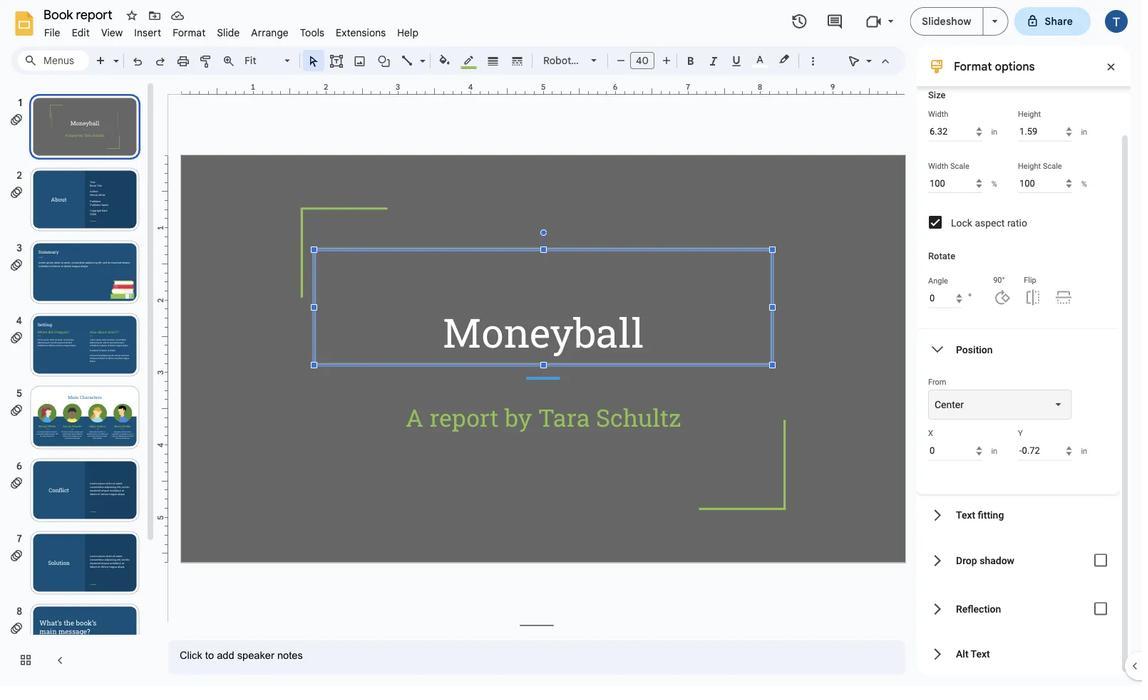 Task type: locate. For each thing, give the bounding box(es) containing it.
arrange
[[251, 26, 289, 39]]

text inside 'text fitting' tab
[[956, 509, 976, 521]]

scale
[[951, 161, 970, 170], [1043, 161, 1062, 170]]

edit menu item
[[66, 24, 95, 41]]

Zoom text field
[[242, 51, 282, 71]]

format
[[173, 26, 206, 39], [954, 59, 992, 73]]

in right height, measured in inches. value must be between 0.01 and 58712 text field
[[1081, 127, 1088, 136]]

from position list box
[[928, 390, 1072, 420]]

border color: #8bc34b, close to light green 1 image
[[461, 51, 477, 69]]

in for x
[[991, 447, 998, 456]]

0 vertical spatial height
[[1018, 109, 1041, 118]]

in right y position, measured in inches. value must be between -58712 and 58712 text box
[[1081, 447, 1088, 456]]

insert
[[134, 26, 161, 39]]

alt text
[[956, 648, 990, 660]]

roboto slab
[[543, 54, 600, 67]]

format options
[[954, 59, 1035, 73]]

2 scale from the left
[[1043, 161, 1062, 170]]

menu bar
[[39, 19, 424, 42]]

menu bar containing file
[[39, 19, 424, 42]]

Width, measured in inches. Value must be between 0.01 and 58712 text field
[[928, 122, 982, 141]]

1 height from the top
[[1018, 109, 1041, 118]]

text fitting
[[956, 509, 1004, 521]]

Font size field
[[630, 52, 660, 73]]

1 vertical spatial format
[[954, 59, 992, 73]]

extensions menu item
[[330, 24, 392, 41]]

format left the options
[[954, 59, 992, 73]]

0 horizontal spatial format
[[173, 26, 206, 39]]

1 vertical spatial width
[[928, 161, 949, 170]]

in for y
[[1081, 447, 1088, 456]]

shape image
[[376, 51, 393, 71]]

0 vertical spatial format
[[173, 26, 206, 39]]

2 % from the left
[[1082, 179, 1087, 188]]

options
[[995, 59, 1035, 73]]

1 horizontal spatial format
[[954, 59, 992, 73]]

live pointer settings image
[[863, 51, 872, 56]]

Width Scale, measured in percents. Value must be between 0.9 and 928297 text field
[[928, 174, 982, 193]]

highlight color image
[[777, 51, 792, 68]]

insert image image
[[352, 51, 368, 71]]

in
[[991, 127, 998, 136], [1081, 127, 1088, 136], [991, 447, 998, 456], [1081, 447, 1088, 456]]

ratio
[[1007, 217, 1027, 229]]

in right x position, measured in inches. value must be between -58712 and 58712 text box
[[991, 447, 998, 456]]

format inside section
[[954, 59, 992, 73]]

0 horizontal spatial scale
[[951, 161, 970, 170]]

%
[[992, 179, 997, 188], [1082, 179, 1087, 188]]

center option
[[935, 398, 964, 412]]

2 height from the top
[[1018, 161, 1041, 170]]

Font size text field
[[631, 52, 654, 69]]

reflection tab
[[917, 585, 1120, 633]]

scale up width scale, measured in percents. value must be between 0.9 and 928297 'text box'
[[951, 161, 970, 170]]

size
[[928, 89, 946, 100]]

Angle, measured in degrees. Value must be between 0 and 360 text field
[[928, 289, 962, 308]]

X position, measured in inches. Value must be between -58712 and 58712 text field
[[928, 441, 982, 461]]

drop
[[956, 555, 977, 566]]

from
[[928, 377, 947, 386]]

Rename text field
[[39, 6, 121, 23]]

new slide with layout image
[[110, 51, 119, 56]]

width
[[928, 109, 949, 118], [928, 161, 949, 170]]

rotate
[[928, 251, 956, 261]]

tools menu item
[[294, 24, 330, 41]]

height scale
[[1018, 161, 1062, 170]]

file menu item
[[39, 24, 66, 41]]

0 vertical spatial width
[[928, 109, 949, 118]]

border dash option
[[509, 51, 526, 71]]

insert menu item
[[129, 24, 167, 41]]

text color image
[[752, 51, 768, 68]]

0 vertical spatial text
[[956, 509, 976, 521]]

1 width from the top
[[928, 109, 949, 118]]

width for width
[[928, 109, 949, 118]]

shadow
[[980, 555, 1015, 566]]

view menu item
[[95, 24, 129, 41]]

width up width scale, measured in percents. value must be between 0.9 and 928297 'text box'
[[928, 161, 949, 170]]

font list. roboto slab selected. option
[[543, 51, 600, 71]]

position
[[956, 344, 993, 356]]

tools
[[300, 26, 325, 39]]

slide
[[217, 26, 240, 39]]

2 width from the top
[[928, 161, 949, 170]]

1 scale from the left
[[951, 161, 970, 170]]

1 vertical spatial text
[[971, 648, 990, 660]]

text left fitting
[[956, 509, 976, 521]]

main toolbar
[[51, 0, 824, 673]]

0 horizontal spatial %
[[992, 179, 997, 188]]

format left slide menu item
[[173, 26, 206, 39]]

width scale
[[928, 161, 970, 170]]

height
[[1018, 109, 1041, 118], [1018, 161, 1041, 170]]

slide menu item
[[211, 24, 246, 41]]

view
[[101, 26, 123, 39]]

format inside menu item
[[173, 26, 206, 39]]

height up height scale, measured in percents. value must be between 0.9 and 3683759 text field
[[1018, 161, 1041, 170]]

scale up height scale, measured in percents. value must be between 0.9 and 3683759 text field
[[1043, 161, 1062, 170]]

% right width scale, measured in percents. value must be between 0.9 and 928297 'text box'
[[992, 179, 997, 188]]

1 vertical spatial height
[[1018, 161, 1041, 170]]

text
[[956, 509, 976, 521], [971, 648, 990, 660]]

% right height scale, measured in percents. value must be between 0.9 and 3683759 text field
[[1082, 179, 1087, 188]]

text right alt
[[971, 648, 990, 660]]

Menus field
[[18, 51, 89, 71]]

1 horizontal spatial %
[[1082, 179, 1087, 188]]

width down size
[[928, 109, 949, 118]]

navigation
[[0, 81, 157, 687]]

height up height, measured in inches. value must be between 0.01 and 58712 text field
[[1018, 109, 1041, 118]]

1 % from the left
[[992, 179, 997, 188]]

presentation options image
[[992, 20, 998, 23]]

lock aspect ratio
[[951, 217, 1027, 229]]

in for width
[[991, 127, 998, 136]]

in right width, measured in inches. value must be between 0.01 and 58712 text box
[[991, 127, 998, 136]]

reflection
[[956, 603, 1001, 615]]

menu bar inside menu bar banner
[[39, 19, 424, 42]]

1 horizontal spatial scale
[[1043, 161, 1062, 170]]



Task type: describe. For each thing, give the bounding box(es) containing it.
height for height
[[1018, 109, 1041, 118]]

lock
[[951, 217, 973, 229]]

slideshow
[[922, 15, 972, 27]]

scale for width scale
[[951, 161, 970, 170]]

mode and view toolbar
[[843, 46, 897, 75]]

alt text tab
[[917, 633, 1120, 675]]

toggle shadow image
[[1087, 546, 1115, 575]]

format for format options
[[954, 59, 992, 73]]

text fitting tab
[[917, 494, 1120, 536]]

angle
[[928, 276, 948, 285]]

flip
[[1024, 276, 1037, 285]]

menu bar banner
[[0, 0, 1142, 687]]

navigation inside the "format options" application
[[0, 81, 157, 687]]

format for format
[[173, 26, 206, 39]]

Star checkbox
[[122, 6, 142, 26]]

roboto
[[543, 54, 577, 67]]

Toggle reflection checkbox
[[1087, 595, 1115, 623]]

format options section
[[917, 39, 1131, 675]]

fill color: transparent image
[[437, 51, 453, 69]]

center
[[935, 399, 964, 410]]

aspect
[[975, 217, 1005, 229]]

edit
[[72, 26, 90, 39]]

width for width scale
[[928, 161, 949, 170]]

Height, measured in inches. Value must be between 0.01 and 58712 text field
[[1018, 122, 1072, 141]]

% for height scale
[[1082, 179, 1087, 188]]

arrange menu item
[[246, 24, 294, 41]]

fitting
[[978, 509, 1004, 521]]

text inside the alt text tab
[[971, 648, 990, 660]]

extensions
[[336, 26, 386, 39]]

% for width scale
[[992, 179, 997, 188]]

drop shadow tab
[[917, 536, 1120, 585]]

Lock aspect ratio checkbox
[[929, 216, 942, 229]]

help menu item
[[392, 24, 424, 41]]

border weight option
[[485, 51, 502, 71]]

format options application
[[0, 0, 1142, 687]]

90°
[[993, 276, 1005, 285]]

Toggle shadow checkbox
[[1087, 546, 1115, 575]]

slideshow button
[[910, 7, 984, 36]]

Zoom field
[[240, 51, 297, 71]]

scale for height scale
[[1043, 161, 1062, 170]]

x
[[928, 429, 933, 438]]

height for height scale
[[1018, 161, 1041, 170]]

°
[[968, 291, 972, 304]]

y
[[1018, 429, 1023, 438]]

file
[[44, 26, 60, 39]]

in for height
[[1081, 127, 1088, 136]]

toggle reflection image
[[1087, 595, 1115, 623]]

drop shadow
[[956, 555, 1015, 566]]

position tab
[[917, 329, 1120, 371]]

Height Scale, measured in percents. Value must be between 0.9 and 3683759 text field
[[1018, 174, 1072, 193]]

format menu item
[[167, 24, 211, 41]]

help
[[397, 26, 419, 39]]

share
[[1045, 15, 1073, 27]]

Y position, measured in inches. Value must be between -58712 and 58712 text field
[[1018, 441, 1072, 461]]

alt
[[956, 648, 969, 660]]

slab
[[579, 54, 600, 67]]

share button
[[1014, 7, 1091, 36]]



Task type: vqa. For each thing, say whether or not it's contained in the screenshot.
X
yes



